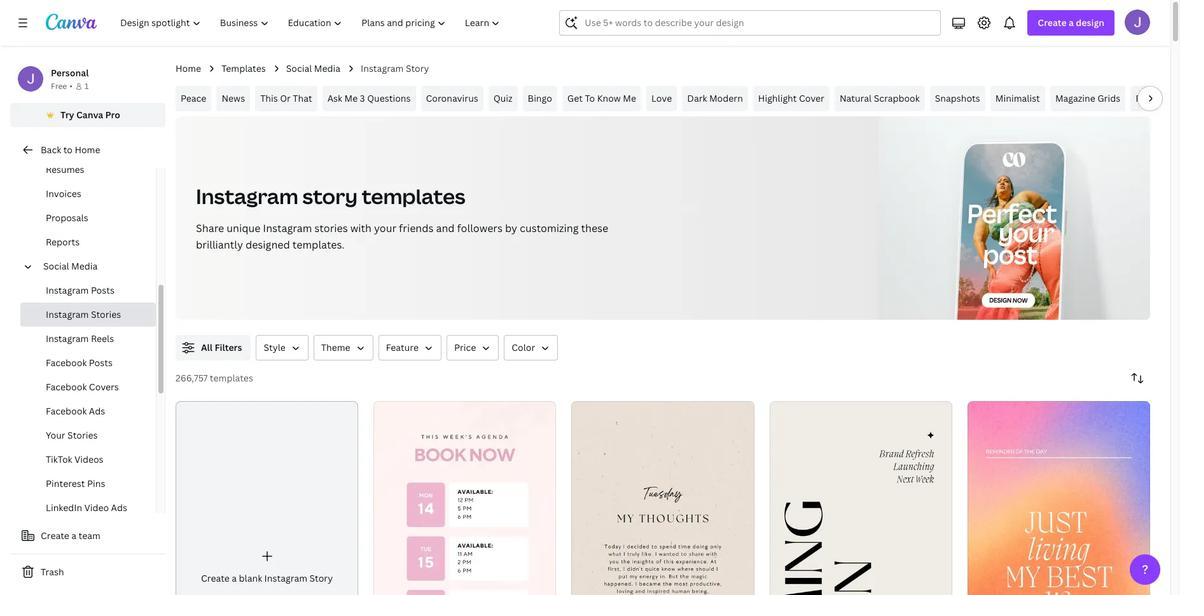 Task type: locate. For each thing, give the bounding box(es) containing it.
proposals
[[46, 212, 88, 224]]

0 horizontal spatial me
[[344, 92, 358, 104]]

papercraft link
[[1131, 86, 1180, 111]]

create left design
[[1038, 17, 1067, 29]]

all
[[201, 342, 213, 354]]

a
[[1069, 17, 1074, 29], [71, 530, 76, 542], [232, 573, 237, 585]]

stories up reels
[[91, 309, 121, 321]]

a left design
[[1069, 17, 1074, 29]]

free
[[51, 81, 67, 92]]

1 vertical spatial posts
[[89, 357, 113, 369]]

Sort by button
[[1125, 366, 1150, 391]]

me
[[344, 92, 358, 104], [623, 92, 636, 104]]

1 horizontal spatial story
[[406, 62, 429, 74]]

social media down reports
[[43, 260, 98, 272]]

0 vertical spatial facebook
[[46, 357, 87, 369]]

social media link
[[286, 62, 340, 76], [38, 254, 148, 279]]

cover
[[799, 92, 825, 104]]

1 vertical spatial social media link
[[38, 254, 148, 279]]

create inside create a blank instagram story element
[[201, 573, 230, 585]]

1 vertical spatial social media
[[43, 260, 98, 272]]

1 horizontal spatial ads
[[111, 502, 127, 514]]

0 vertical spatial posts
[[91, 284, 114, 296]]

1 horizontal spatial social media
[[286, 62, 340, 74]]

social media link up that
[[286, 62, 340, 76]]

minimalist
[[996, 92, 1040, 104]]

instagram up questions
[[361, 62, 404, 74]]

0 vertical spatial social media
[[286, 62, 340, 74]]

0 horizontal spatial story
[[310, 573, 333, 585]]

0 horizontal spatial media
[[71, 260, 98, 272]]

2 me from the left
[[623, 92, 636, 104]]

highlight cover
[[758, 92, 825, 104]]

ask
[[327, 92, 342, 104]]

ask me 3 questions
[[327, 92, 411, 104]]

create down linkedin
[[41, 530, 69, 542]]

2 horizontal spatial create
[[1038, 17, 1067, 29]]

instagram
[[361, 62, 404, 74], [196, 183, 298, 210], [263, 221, 312, 235], [46, 284, 89, 296], [46, 309, 89, 321], [46, 333, 89, 345], [264, 573, 307, 585]]

facebook inside facebook posts link
[[46, 357, 87, 369]]

home
[[176, 62, 201, 74], [75, 144, 100, 156]]

style
[[264, 342, 286, 354]]

1 horizontal spatial social media link
[[286, 62, 340, 76]]

a left blank
[[232, 573, 237, 585]]

1 horizontal spatial templates
[[362, 183, 465, 210]]

your stories
[[46, 429, 98, 442]]

your
[[46, 429, 65, 442]]

me left 3 at top
[[344, 92, 358, 104]]

instagram story templates image
[[879, 116, 1150, 320], [957, 143, 1065, 337]]

None search field
[[559, 10, 941, 36]]

these
[[581, 221, 608, 235]]

video
[[84, 502, 109, 514]]

your stories link
[[20, 424, 156, 448]]

stories down facebook ads link
[[68, 429, 98, 442]]

0 horizontal spatial social media
[[43, 260, 98, 272]]

posts up "instagram stories"
[[91, 284, 114, 296]]

dark modern link
[[682, 86, 748, 111]]

media up ask
[[314, 62, 340, 74]]

create for create a design
[[1038, 17, 1067, 29]]

1 vertical spatial ads
[[111, 502, 127, 514]]

me right know
[[623, 92, 636, 104]]

0 horizontal spatial templates
[[210, 372, 253, 384]]

1 vertical spatial story
[[310, 573, 333, 585]]

create inside create a team button
[[41, 530, 69, 542]]

0 horizontal spatial social
[[43, 260, 69, 272]]

Search search field
[[585, 11, 933, 35]]

a left "team"
[[71, 530, 76, 542]]

color
[[512, 342, 535, 354]]

posts
[[91, 284, 114, 296], [89, 357, 113, 369]]

facebook ads
[[46, 405, 105, 417]]

facebook up the 'your stories'
[[46, 405, 87, 417]]

create a team button
[[10, 524, 165, 549]]

2 vertical spatial create
[[201, 573, 230, 585]]

to
[[63, 144, 73, 156]]

try canva pro button
[[10, 103, 165, 127]]

social down reports
[[43, 260, 69, 272]]

instagram stories
[[46, 309, 121, 321]]

instagram for instagram reels
[[46, 333, 89, 345]]

facebook down instagram reels
[[46, 357, 87, 369]]

videos
[[74, 454, 103, 466]]

1 horizontal spatial me
[[623, 92, 636, 104]]

a inside create a team button
[[71, 530, 76, 542]]

papercraft
[[1136, 92, 1180, 104]]

this or that link
[[255, 86, 317, 111]]

1 vertical spatial home
[[75, 144, 100, 156]]

templates down filters
[[210, 372, 253, 384]]

0 horizontal spatial social media link
[[38, 254, 148, 279]]

create
[[1038, 17, 1067, 29], [41, 530, 69, 542], [201, 573, 230, 585]]

ads down covers
[[89, 405, 105, 417]]

create inside "create a design" dropdown button
[[1038, 17, 1067, 29]]

posts down reels
[[89, 357, 113, 369]]

team
[[79, 530, 100, 542]]

instagram posts
[[46, 284, 114, 296]]

0 horizontal spatial a
[[71, 530, 76, 542]]

0 horizontal spatial home
[[75, 144, 100, 156]]

0 vertical spatial social
[[286, 62, 312, 74]]

instagram reels link
[[20, 327, 156, 351]]

create for create a blank instagram story
[[201, 573, 230, 585]]

create left blank
[[201, 573, 230, 585]]

1 horizontal spatial media
[[314, 62, 340, 74]]

stories
[[315, 221, 348, 235]]

facebook for facebook posts
[[46, 357, 87, 369]]

1 vertical spatial stories
[[68, 429, 98, 442]]

this or that
[[260, 92, 312, 104]]

stories
[[91, 309, 121, 321], [68, 429, 98, 442]]

create a design button
[[1028, 10, 1115, 36]]

a for blank
[[232, 573, 237, 585]]

0 horizontal spatial ads
[[89, 405, 105, 417]]

pink minimalist book now availability nail salon instagram story image
[[374, 401, 556, 596]]

a inside create a blank instagram story element
[[232, 573, 237, 585]]

instagram up unique
[[196, 183, 298, 210]]

2 horizontal spatial a
[[1069, 17, 1074, 29]]

price
[[454, 342, 476, 354]]

0 vertical spatial stories
[[91, 309, 121, 321]]

1 vertical spatial facebook
[[46, 381, 87, 393]]

instagram up designed
[[263, 221, 312, 235]]

1 horizontal spatial a
[[232, 573, 237, 585]]

media for social media link to the left
[[71, 260, 98, 272]]

1 vertical spatial social
[[43, 260, 69, 272]]

highlight cover link
[[753, 86, 830, 111]]

1 vertical spatial media
[[71, 260, 98, 272]]

instagram up instagram reels
[[46, 309, 89, 321]]

media down reports link
[[71, 260, 98, 272]]

linkedin video ads link
[[20, 496, 156, 520]]

social media link up instagram posts
[[38, 254, 148, 279]]

a inside "create a design" dropdown button
[[1069, 17, 1074, 29]]

ads right video
[[111, 502, 127, 514]]

2 vertical spatial a
[[232, 573, 237, 585]]

by
[[505, 221, 517, 235]]

1 horizontal spatial create
[[201, 573, 230, 585]]

facebook inside facebook ads link
[[46, 405, 87, 417]]

instagram inside 'link'
[[46, 284, 89, 296]]

social up that
[[286, 62, 312, 74]]

social media up that
[[286, 62, 340, 74]]

0 vertical spatial a
[[1069, 17, 1074, 29]]

1 me from the left
[[344, 92, 358, 104]]

posts for facebook posts
[[89, 357, 113, 369]]

dark
[[687, 92, 707, 104]]

home right to
[[75, 144, 100, 156]]

posts inside 'link'
[[91, 284, 114, 296]]

magazine
[[1055, 92, 1095, 104]]

0 vertical spatial templates
[[362, 183, 465, 210]]

invoices link
[[20, 182, 156, 206]]

facebook inside facebook covers link
[[46, 381, 87, 393]]

1 vertical spatial templates
[[210, 372, 253, 384]]

0 vertical spatial create
[[1038, 17, 1067, 29]]

facebook up the facebook ads
[[46, 381, 87, 393]]

facebook for facebook covers
[[46, 381, 87, 393]]

facebook for facebook ads
[[46, 405, 87, 417]]

all filters
[[201, 342, 242, 354]]

2 vertical spatial facebook
[[46, 405, 87, 417]]

tiktok videos
[[46, 454, 103, 466]]

home up the peace
[[176, 62, 201, 74]]

news link
[[217, 86, 250, 111]]

1 vertical spatial a
[[71, 530, 76, 542]]

love
[[651, 92, 672, 104]]

create a design
[[1038, 17, 1104, 29]]

ads
[[89, 405, 105, 417], [111, 502, 127, 514]]

design
[[1076, 17, 1104, 29]]

snapshots link
[[930, 86, 985, 111]]

price button
[[447, 335, 499, 361]]

media for the top social media link
[[314, 62, 340, 74]]

1 vertical spatial create
[[41, 530, 69, 542]]

1 facebook from the top
[[46, 357, 87, 369]]

templates up friends
[[362, 183, 465, 210]]

3
[[360, 92, 365, 104]]

0 horizontal spatial create
[[41, 530, 69, 542]]

story
[[406, 62, 429, 74], [310, 573, 333, 585]]

a for design
[[1069, 17, 1074, 29]]

resumes
[[46, 164, 84, 176]]

instagram up "instagram stories"
[[46, 284, 89, 296]]

0 vertical spatial media
[[314, 62, 340, 74]]

theme
[[321, 342, 350, 354]]

stories for your stories
[[68, 429, 98, 442]]

beige minimalistic modern coming soon launch instagram story image
[[770, 401, 952, 596]]

social for the top social media link
[[286, 62, 312, 74]]

style button
[[256, 335, 308, 361]]

jacob simon image
[[1125, 10, 1150, 35]]

story
[[302, 183, 358, 210]]

1 horizontal spatial social
[[286, 62, 312, 74]]

highlight
[[758, 92, 797, 104]]

instagram up facebook posts
[[46, 333, 89, 345]]

1 horizontal spatial home
[[176, 62, 201, 74]]

reports link
[[20, 230, 156, 254]]

2 facebook from the top
[[46, 381, 87, 393]]

create a blank instagram story
[[201, 573, 333, 585]]

3 facebook from the top
[[46, 405, 87, 417]]

social media
[[286, 62, 340, 74], [43, 260, 98, 272]]

ask me 3 questions link
[[322, 86, 416, 111]]

tiktok videos link
[[20, 448, 156, 472]]



Task type: describe. For each thing, give the bounding box(es) containing it.
brilliantly
[[196, 238, 243, 252]]

pinterest pins
[[46, 478, 105, 490]]

home link
[[176, 62, 201, 76]]

feature
[[386, 342, 419, 354]]

natural scrapbook link
[[835, 86, 925, 111]]

blank
[[239, 573, 262, 585]]

pro
[[105, 109, 120, 121]]

magazine grids
[[1055, 92, 1121, 104]]

back to home
[[41, 144, 100, 156]]

facebook posts
[[46, 357, 113, 369]]

facebook posts link
[[20, 351, 156, 375]]

facebook covers
[[46, 381, 119, 393]]

posts for instagram posts
[[91, 284, 114, 296]]

get
[[567, 92, 583, 104]]

this
[[260, 92, 278, 104]]

resumes link
[[20, 158, 156, 182]]

try canva pro
[[60, 109, 120, 121]]

pins
[[87, 478, 105, 490]]

instagram inside share unique instagram stories with your friends and followers by customizing these brilliantly designed templates.
[[263, 221, 312, 235]]

all filters button
[[176, 335, 251, 361]]

trash link
[[10, 560, 165, 585]]

instagram for instagram posts
[[46, 284, 89, 296]]

0 vertical spatial ads
[[89, 405, 105, 417]]

266,757 templates
[[176, 372, 253, 384]]

proposals link
[[20, 206, 156, 230]]

your
[[374, 221, 396, 235]]

instagram story templates
[[196, 183, 465, 210]]

coronavirus
[[426, 92, 478, 104]]

a for team
[[71, 530, 76, 542]]

top level navigation element
[[112, 10, 511, 36]]

canva
[[76, 109, 103, 121]]

linkedin video ads
[[46, 502, 127, 514]]

orange pink textured gradient motivational quote instagram story image
[[968, 401, 1150, 596]]

coronavirus link
[[421, 86, 483, 111]]

instagram for instagram story templates
[[196, 183, 298, 210]]

modern
[[709, 92, 743, 104]]

know
[[597, 92, 621, 104]]

invoices
[[46, 188, 81, 200]]

reels
[[91, 333, 114, 345]]

instagram posts link
[[20, 279, 156, 303]]

or
[[280, 92, 291, 104]]

neutral beige simple minimalist plain text block instagram story image
[[572, 401, 754, 596]]

with
[[350, 221, 372, 235]]

templates.
[[293, 238, 345, 252]]

0 vertical spatial social media link
[[286, 62, 340, 76]]

unique
[[227, 221, 260, 235]]

theme button
[[314, 335, 373, 361]]

that
[[293, 92, 312, 104]]

instagram for instagram stories
[[46, 309, 89, 321]]

magazine grids link
[[1050, 86, 1126, 111]]

designed
[[246, 238, 290, 252]]

tiktok
[[46, 454, 72, 466]]

instagram reels
[[46, 333, 114, 345]]

questions
[[367, 92, 411, 104]]

get to know me
[[567, 92, 636, 104]]

instagram story
[[361, 62, 429, 74]]

peace link
[[176, 86, 211, 111]]

facebook covers link
[[20, 375, 156, 400]]

•
[[70, 81, 72, 92]]

create a blank instagram story link
[[176, 401, 358, 596]]

instagram right blank
[[264, 573, 307, 585]]

social media for the top social media link
[[286, 62, 340, 74]]

get to know me link
[[562, 86, 641, 111]]

social for social media link to the left
[[43, 260, 69, 272]]

scrapbook
[[874, 92, 920, 104]]

grids
[[1098, 92, 1121, 104]]

social media for social media link to the left
[[43, 260, 98, 272]]

covers
[[89, 381, 119, 393]]

news
[[222, 92, 245, 104]]

share unique instagram stories with your friends and followers by customizing these brilliantly designed templates.
[[196, 221, 608, 252]]

minimalist link
[[991, 86, 1045, 111]]

pinterest
[[46, 478, 85, 490]]

templates
[[221, 62, 266, 74]]

bingo link
[[523, 86, 557, 111]]

try
[[60, 109, 74, 121]]

dark modern
[[687, 92, 743, 104]]

friends
[[399, 221, 434, 235]]

instagram for instagram story
[[361, 62, 404, 74]]

0 vertical spatial story
[[406, 62, 429, 74]]

snapshots
[[935, 92, 980, 104]]

feature button
[[378, 335, 442, 361]]

create a team
[[41, 530, 100, 542]]

share
[[196, 221, 224, 235]]

quiz link
[[488, 86, 518, 111]]

create a blank instagram story element
[[176, 401, 358, 596]]

personal
[[51, 67, 89, 79]]

back to home link
[[10, 137, 165, 163]]

natural scrapbook
[[840, 92, 920, 104]]

0 vertical spatial home
[[176, 62, 201, 74]]

266,757
[[176, 372, 208, 384]]

stories for instagram stories
[[91, 309, 121, 321]]

filters
[[215, 342, 242, 354]]

bingo
[[528, 92, 552, 104]]

and
[[436, 221, 455, 235]]

create for create a team
[[41, 530, 69, 542]]

to
[[585, 92, 595, 104]]



Task type: vqa. For each thing, say whether or not it's contained in the screenshot.
top Stories
yes



